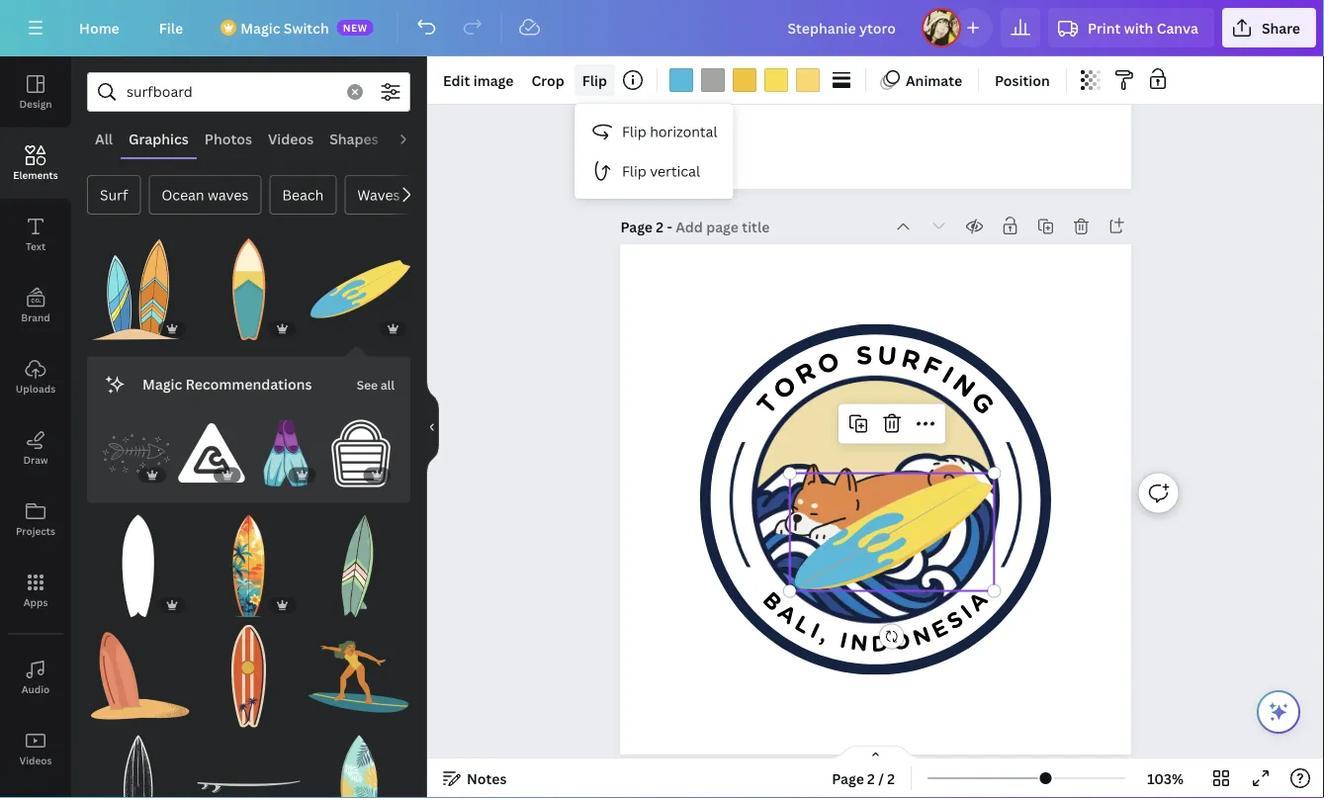 Task type: vqa. For each thing, say whether or not it's contained in the screenshot.
s related to s u r f i
yes



Task type: locate. For each thing, give the bounding box(es) containing it.
flip left vertical
[[622, 162, 647, 181]]

2 vertical spatial flip
[[622, 162, 647, 181]]

share
[[1262, 18, 1301, 37]]

flip button
[[574, 64, 615, 96]]

s
[[855, 340, 874, 372], [942, 606, 969, 636]]

a right e
[[963, 587, 994, 618]]

audio button
[[387, 120, 442, 157], [0, 642, 71, 713]]

audio button down apps
[[0, 642, 71, 713]]

0 horizontal spatial n
[[849, 629, 870, 658]]

0 vertical spatial audio button
[[387, 120, 442, 157]]

page left -
[[621, 218, 653, 236]]

1 vertical spatial s
[[942, 606, 969, 636]]

#fbd662 image
[[796, 68, 820, 92], [796, 68, 820, 92]]

s right d
[[942, 606, 969, 636]]

graphics
[[129, 129, 189, 148]]

1 horizontal spatial videos button
[[260, 120, 322, 157]]

vertical
[[650, 162, 700, 181]]

see
[[357, 377, 378, 393]]

r
[[898, 343, 924, 377], [790, 356, 821, 392]]

magic left switch
[[241, 18, 280, 37]]

0 horizontal spatial audio button
[[0, 642, 71, 713]]

audio down apps
[[21, 682, 50, 696]]

magic left recommendations
[[142, 375, 182, 394]]

elements
[[13, 168, 58, 181]]

flip right crop
[[582, 71, 607, 90]]

1 horizontal spatial videos
[[268, 129, 314, 148]]

1 horizontal spatial s
[[942, 606, 969, 636]]

1 horizontal spatial r
[[898, 343, 924, 377]]

1 horizontal spatial audio
[[394, 129, 434, 148]]

0 vertical spatial flip
[[582, 71, 607, 90]]

r right "t"
[[790, 356, 821, 392]]

#f7c209 image
[[733, 68, 757, 92]]

waves
[[357, 185, 400, 204]]

edit
[[443, 71, 470, 90]]

n inside i n d
[[849, 629, 870, 658]]

1 horizontal spatial magic
[[241, 18, 280, 37]]

1 horizontal spatial n
[[910, 621, 935, 652]]

flip vertical button
[[575, 151, 733, 191]]

uploads
[[16, 382, 56, 395]]

flip
[[582, 71, 607, 90], [622, 122, 647, 141], [622, 162, 647, 181]]

magic inside main menu bar
[[241, 18, 280, 37]]

l i ,
[[791, 610, 833, 649]]

1 vertical spatial flip
[[622, 122, 647, 141]]

flip for flip
[[582, 71, 607, 90]]

group
[[87, 227, 190, 341], [197, 238, 300, 341], [308, 238, 410, 341], [178, 408, 245, 487], [253, 408, 320, 487], [328, 408, 395, 487], [103, 420, 170, 487], [87, 503, 190, 617], [197, 503, 300, 617], [308, 503, 410, 617], [197, 613, 300, 728], [87, 625, 190, 728], [308, 625, 410, 728], [308, 736, 410, 798]]

flip vertical
[[622, 162, 700, 181]]

r right u
[[898, 343, 924, 377]]

videos up beach button
[[268, 129, 314, 148]]

Page title text field
[[676, 217, 772, 237]]

2 right /
[[888, 769, 895, 788]]

text button
[[0, 199, 71, 270]]

1 vertical spatial audio
[[21, 682, 50, 696]]

i
[[937, 360, 960, 391], [956, 600, 978, 625], [807, 618, 824, 645], [838, 627, 851, 655]]

flip for flip vertical
[[622, 162, 647, 181]]

side panel tab list
[[0, 56, 71, 798]]

magic for magic recommendations
[[142, 375, 182, 394]]

i left i n d
[[807, 618, 824, 645]]

image
[[473, 71, 514, 90]]

crop button
[[524, 64, 572, 96]]

r inside s u r f i
[[898, 343, 924, 377]]

apps button
[[0, 555, 71, 626]]

o
[[813, 345, 844, 382], [767, 369, 803, 407]]

canva assistant image
[[1267, 700, 1291, 724]]

uploads button
[[0, 341, 71, 412]]

animate button
[[874, 64, 970, 96]]

edit image button
[[435, 64, 522, 96]]

magic switch
[[241, 18, 329, 37]]

l
[[791, 610, 816, 640]]

page 2 -
[[621, 218, 676, 236]]

i right e
[[956, 600, 978, 625]]

flip horizontal
[[622, 122, 718, 141]]

1 horizontal spatial page
[[832, 769, 864, 788]]

n right d
[[910, 621, 935, 652]]

i n d
[[838, 627, 889, 658]]

n inside n e
[[910, 621, 935, 652]]

audio button right shapes
[[387, 120, 442, 157]]

0 horizontal spatial magic
[[142, 375, 182, 394]]

0 horizontal spatial s
[[855, 340, 874, 372]]

magic
[[241, 18, 280, 37], [142, 375, 182, 394]]

1 vertical spatial page
[[832, 769, 864, 788]]

2 horizontal spatial n
[[947, 368, 982, 405]]

n right f
[[947, 368, 982, 405]]

0 vertical spatial magic
[[241, 18, 280, 37]]

2 left -
[[656, 218, 664, 236]]

b
[[758, 587, 788, 617]]

page left /
[[832, 769, 864, 788]]

#a4a4a0 image
[[701, 68, 725, 92]]

page inside button
[[832, 769, 864, 788]]

0 horizontal spatial videos
[[19, 754, 52, 767]]

-
[[667, 218, 672, 236]]

2 left /
[[868, 769, 875, 788]]

circle icon image
[[730, 354, 1022, 646]]

waves button
[[345, 175, 413, 215]]

design button
[[0, 56, 71, 128]]

all
[[381, 377, 395, 393]]

a
[[963, 587, 994, 618], [773, 599, 803, 631]]

0 vertical spatial s
[[855, 340, 874, 372]]

0 horizontal spatial r
[[790, 356, 821, 392]]

videos up starred 'image'
[[19, 754, 52, 767]]

s for s u r f i
[[855, 340, 874, 372]]

audio inside side panel "tab list"
[[21, 682, 50, 696]]

0 horizontal spatial 2
[[656, 218, 664, 236]]

Design title text field
[[772, 8, 914, 47]]

n for n e
[[910, 621, 935, 652]]

print
[[1088, 18, 1121, 37]]

shapes button
[[322, 120, 387, 157]]

i right ,
[[838, 627, 851, 655]]

ocean waves button
[[149, 175, 262, 215]]

s inside s u r f i
[[855, 340, 874, 372]]

flip horizontal button
[[575, 112, 733, 151]]

0 vertical spatial audio
[[394, 129, 434, 148]]

1 vertical spatial magic
[[142, 375, 182, 394]]

list containing flip horizontal
[[575, 104, 733, 199]]

0 horizontal spatial audio
[[21, 682, 50, 696]]

s left u
[[855, 340, 874, 372]]

home
[[79, 18, 119, 37]]

u
[[877, 340, 898, 372]]

page 2 / 2
[[832, 769, 895, 788]]

position button
[[987, 64, 1058, 96]]

t
[[751, 388, 785, 421]]

0 vertical spatial page
[[621, 218, 653, 236]]

1 horizontal spatial 2
[[868, 769, 875, 788]]

e
[[928, 614, 953, 645]]

0 horizontal spatial videos button
[[0, 713, 71, 784]]

surf button
[[87, 175, 141, 215]]

n
[[947, 368, 982, 405], [910, 621, 935, 652], [849, 629, 870, 658]]

notes
[[467, 769, 507, 788]]

videos
[[268, 129, 314, 148], [19, 754, 52, 767]]

switch
[[284, 18, 329, 37]]

1 horizontal spatial audio button
[[387, 120, 442, 157]]

audio right shapes
[[394, 129, 434, 148]]

i left g
[[937, 360, 960, 391]]

beach button
[[269, 175, 337, 215]]

hide image
[[426, 380, 439, 475]]

summer holiday surfboard image
[[197, 625, 300, 728]]

color group
[[666, 64, 824, 96]]

videos button
[[260, 120, 322, 157], [0, 713, 71, 784]]

1 vertical spatial videos
[[19, 754, 52, 767]]

#2ebbdc image
[[670, 68, 693, 92], [670, 68, 693, 92]]

flip up flip vertical button
[[622, 122, 647, 141]]

elements button
[[0, 128, 71, 199]]

all button
[[87, 120, 121, 157]]

print with canva
[[1088, 18, 1199, 37]]

shapes
[[330, 129, 379, 148]]

flip inside popup button
[[582, 71, 607, 90]]

ocean waves
[[162, 185, 249, 204]]

list
[[575, 104, 733, 199]]

audio
[[394, 129, 434, 148], [21, 682, 50, 696]]

flip for flip horizontal
[[622, 122, 647, 141]]

a left ,
[[773, 599, 803, 631]]

print with canva button
[[1048, 8, 1214, 47]]

g
[[965, 386, 1001, 421]]

i inside the l i ,
[[807, 618, 824, 645]]

edit image
[[443, 71, 514, 90]]

photos button
[[197, 120, 260, 157]]

0 vertical spatial videos
[[268, 129, 314, 148]]

page
[[621, 218, 653, 236], [832, 769, 864, 788]]

2 for -
[[656, 218, 664, 236]]

1 vertical spatial videos button
[[0, 713, 71, 784]]

page for page 2 / 2
[[832, 769, 864, 788]]

1 horizontal spatial o
[[813, 345, 844, 382]]

n left d
[[849, 629, 870, 658]]

ocean
[[162, 185, 204, 204]]

0 horizontal spatial page
[[621, 218, 653, 236]]

n for n
[[947, 368, 982, 405]]

see all
[[357, 377, 395, 393]]



Task type: describe. For each thing, give the bounding box(es) containing it.
1 vertical spatial audio button
[[0, 642, 71, 713]]

brand button
[[0, 270, 71, 341]]

103% button
[[1134, 763, 1198, 794]]

f
[[919, 350, 946, 385]]

i inside s u r f i
[[937, 360, 960, 391]]

home link
[[63, 8, 135, 47]]

Search elements search field
[[127, 73, 335, 111]]

canva
[[1157, 18, 1199, 37]]

graphics button
[[121, 120, 197, 157]]

see all button
[[355, 365, 397, 404]]

r o
[[790, 345, 844, 392]]

surfboard image
[[197, 238, 300, 341]]

file button
[[143, 8, 199, 47]]

brand
[[21, 311, 50, 324]]

draw
[[23, 453, 48, 466]]

#f9dc3b image
[[765, 68, 788, 92]]

o inside r o
[[813, 345, 844, 382]]

2 horizontal spatial 2
[[888, 769, 895, 788]]

photos
[[205, 129, 252, 148]]

page for page 2 -
[[621, 218, 653, 236]]

projects
[[16, 524, 55, 538]]

all
[[95, 129, 113, 148]]

draw button
[[0, 412, 71, 484]]

position
[[995, 71, 1050, 90]]

starred image
[[0, 784, 71, 798]]

d
[[871, 631, 889, 658]]

illustration of a surfboard image
[[308, 736, 410, 798]]

n e
[[910, 614, 953, 652]]

new
[[343, 21, 368, 34]]

videos inside side panel "tab list"
[[19, 754, 52, 767]]

0 vertical spatial videos button
[[260, 120, 322, 157]]

#f9dc3b image
[[765, 68, 788, 92]]

page 2 / 2 button
[[824, 763, 903, 794]]

animate
[[906, 71, 962, 90]]

surfing board isometric 3d icon image
[[308, 238, 410, 341]]

design
[[19, 97, 52, 110]]

surf
[[100, 185, 128, 204]]

apps
[[23, 595, 48, 609]]

i inside i n d
[[838, 627, 851, 655]]

r inside r o
[[790, 356, 821, 392]]

show pages image
[[828, 745, 923, 761]]

travel element surfboard image
[[308, 515, 410, 617]]

recommendations
[[186, 375, 312, 394]]

magic recommendations
[[142, 375, 312, 394]]

surfboard sand beach vacation travel icon image
[[87, 625, 190, 728]]

with
[[1124, 18, 1154, 37]]

file
[[159, 18, 183, 37]]

beach
[[282, 185, 324, 204]]

retro style surfboarding image
[[308, 625, 410, 728]]

103%
[[1147, 769, 1184, 788]]

0 horizontal spatial a
[[773, 599, 803, 631]]

waves
[[208, 185, 249, 204]]

flippers icon, cartoon style image
[[253, 420, 320, 487]]

crop
[[532, 71, 564, 90]]

#a4a4a0 image
[[701, 68, 725, 92]]

surfboard illustration image
[[87, 238, 190, 341]]

/
[[879, 769, 884, 788]]

s for s
[[942, 606, 969, 636]]

text
[[26, 239, 46, 253]]

0 horizontal spatial o
[[767, 369, 803, 407]]

projects button
[[0, 484, 71, 555]]

,
[[817, 622, 833, 649]]

#f7c209 image
[[733, 68, 757, 92]]

s u r f i
[[855, 340, 960, 391]]

horizontal
[[650, 122, 718, 141]]

magic for magic switch
[[241, 18, 280, 37]]

surfboard flat illustration image
[[197, 515, 300, 617]]

1 horizontal spatial a
[[963, 587, 994, 618]]

2 for /
[[868, 769, 875, 788]]

notes button
[[435, 763, 515, 794]]

share button
[[1222, 8, 1316, 47]]

main menu bar
[[0, 0, 1324, 56]]



